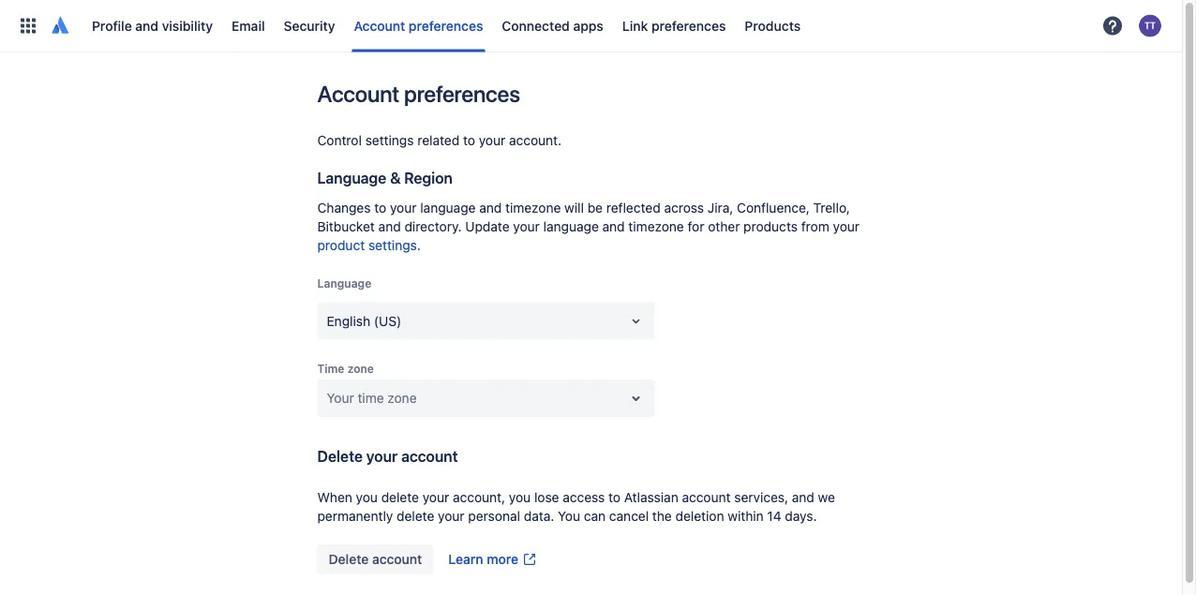 Task type: locate. For each thing, give the bounding box(es) containing it.
1 vertical spatial account
[[682, 490, 731, 505]]

to down language & region
[[374, 200, 386, 216]]

directory.
[[404, 219, 462, 234]]

your left account,
[[423, 490, 449, 505]]

across
[[664, 200, 704, 216]]

0 vertical spatial delete
[[317, 448, 363, 465]]

0 vertical spatial account
[[354, 18, 405, 33]]

atlassian
[[624, 490, 678, 505]]

delete up when
[[317, 448, 363, 465]]

update
[[465, 219, 510, 234]]

0 vertical spatial delete
[[381, 490, 419, 505]]

account
[[401, 448, 458, 465], [682, 490, 731, 505], [372, 552, 422, 567]]

and
[[135, 18, 159, 33], [479, 200, 502, 216], [378, 219, 401, 234], [602, 219, 625, 234], [792, 490, 815, 505]]

your left account. on the top of page
[[479, 133, 506, 148]]

time
[[358, 390, 384, 406]]

your down your time zone
[[366, 448, 398, 465]]

1 horizontal spatial to
[[463, 133, 475, 148]]

learn more link
[[437, 545, 549, 575]]

related
[[417, 133, 460, 148]]

0 horizontal spatial you
[[356, 490, 378, 505]]

personal
[[468, 509, 520, 524]]

zone right time in the bottom left of the page
[[347, 362, 374, 375]]

account right security on the left top of page
[[354, 18, 405, 33]]

security link
[[278, 11, 341, 41]]

language & region
[[317, 169, 453, 187]]

preferences up control settings related to your account.
[[404, 81, 520, 107]]

2 language from the top
[[317, 277, 371, 290]]

other
[[708, 219, 740, 234]]

0 horizontal spatial timezone
[[505, 200, 561, 216]]

None text field
[[327, 312, 330, 330], [327, 389, 330, 408], [327, 312, 330, 330], [327, 389, 330, 408]]

delete
[[317, 448, 363, 465], [329, 552, 369, 567]]

account down permanently on the left bottom of page
[[372, 552, 422, 567]]

you
[[356, 490, 378, 505], [509, 490, 531, 505]]

1 horizontal spatial timezone
[[628, 219, 684, 234]]

0 vertical spatial account preferences
[[354, 18, 483, 33]]

2 you from the left
[[509, 490, 531, 505]]

link
[[622, 18, 648, 33]]

your time zone
[[327, 390, 417, 406]]

1 horizontal spatial zone
[[388, 390, 417, 406]]

to right related
[[463, 133, 475, 148]]

and up days.
[[792, 490, 815, 505]]

0 horizontal spatial to
[[374, 200, 386, 216]]

services,
[[734, 490, 788, 505]]

language up changes
[[317, 169, 386, 187]]

timezone
[[505, 200, 561, 216], [628, 219, 684, 234]]

changes
[[317, 200, 371, 216]]

&
[[390, 169, 401, 187]]

1 horizontal spatial language
[[543, 219, 599, 234]]

settings
[[365, 133, 414, 148]]

delete down delete your account
[[381, 490, 419, 505]]

atlassian image
[[49, 15, 71, 37], [49, 15, 71, 37]]

0 horizontal spatial language
[[420, 200, 476, 216]]

language up 'english'
[[317, 277, 371, 290]]

account preferences inside 'manage profile menu' element
[[354, 18, 483, 33]]

permanently
[[317, 509, 393, 524]]

product
[[317, 238, 365, 253]]

english (us)
[[327, 313, 401, 329]]

preferences
[[409, 18, 483, 33], [651, 18, 726, 33], [404, 81, 520, 107]]

account up control
[[317, 81, 399, 107]]

when
[[317, 490, 352, 505]]

language up directory.
[[420, 200, 476, 216]]

you up the data.
[[509, 490, 531, 505]]

0 vertical spatial account
[[401, 448, 458, 465]]

banner
[[0, 0, 1182, 52]]

0 vertical spatial language
[[420, 200, 476, 216]]

and right profile
[[135, 18, 159, 33]]

preferences left connected
[[409, 18, 483, 33]]

and up the "settings."
[[378, 219, 401, 234]]

language down 'will'
[[543, 219, 599, 234]]

region
[[404, 169, 453, 187]]

your right update
[[513, 219, 540, 234]]

1 language from the top
[[317, 169, 386, 187]]

1 vertical spatial language
[[543, 219, 599, 234]]

preferences right the link
[[651, 18, 726, 33]]

manage profile menu element
[[11, 0, 1096, 52]]

1 horizontal spatial you
[[509, 490, 531, 505]]

we
[[818, 490, 835, 505]]

account
[[354, 18, 405, 33], [317, 81, 399, 107]]

account up deletion
[[682, 490, 731, 505]]

security
[[284, 18, 335, 33]]

preferences for the account preferences link
[[409, 18, 483, 33]]

1 vertical spatial zone
[[388, 390, 417, 406]]

0 vertical spatial language
[[317, 169, 386, 187]]

zone
[[347, 362, 374, 375], [388, 390, 417, 406]]

delete down permanently on the left bottom of page
[[329, 552, 369, 567]]

2 vertical spatial to
[[608, 490, 621, 505]]

you up permanently on the left bottom of page
[[356, 490, 378, 505]]

delete up delete account
[[397, 509, 434, 524]]

within
[[728, 509, 764, 524]]

to inside the when you delete your account, you lose access to atlassian account services, and we permanently delete your personal data. you can cancel the deletion within 14 days.
[[608, 490, 621, 505]]

profile
[[92, 18, 132, 33]]

timezone down reflected
[[628, 219, 684, 234]]

to up cancel
[[608, 490, 621, 505]]

time zone
[[317, 362, 374, 375]]

help image
[[1102, 15, 1124, 37]]

2 horizontal spatial to
[[608, 490, 621, 505]]

access
[[563, 490, 605, 505]]

products
[[744, 219, 798, 234]]

1 vertical spatial delete
[[329, 552, 369, 567]]

delete for delete account
[[329, 552, 369, 567]]

and down be
[[602, 219, 625, 234]]

0 vertical spatial timezone
[[505, 200, 561, 216]]

delete
[[381, 490, 419, 505], [397, 509, 434, 524]]

delete inside button
[[329, 552, 369, 567]]

to
[[463, 133, 475, 148], [374, 200, 386, 216], [608, 490, 621, 505]]

1 vertical spatial to
[[374, 200, 386, 216]]

timezone left 'will'
[[505, 200, 561, 216]]

account preferences
[[354, 18, 483, 33], [317, 81, 520, 107]]

english
[[327, 313, 370, 329]]

trello,
[[813, 200, 850, 216]]

language
[[317, 169, 386, 187], [317, 277, 371, 290]]

your
[[479, 133, 506, 148], [390, 200, 417, 216], [513, 219, 540, 234], [833, 219, 860, 234], [366, 448, 398, 465], [423, 490, 449, 505], [438, 509, 465, 524]]

2 vertical spatial account
[[372, 552, 422, 567]]

0 horizontal spatial zone
[[347, 362, 374, 375]]

14
[[767, 509, 781, 524]]

account inside button
[[372, 552, 422, 567]]

bitbucket
[[317, 219, 375, 234]]

changes to your language and timezone will be reflected across jira, confluence, trello, bitbucket and directory. update your language and timezone for other products from your product settings.
[[317, 200, 860, 253]]

to inside changes to your language and timezone will be reflected across jira, confluence, trello, bitbucket and directory. update your language and timezone for other products from your product settings.
[[374, 200, 386, 216]]

language
[[420, 200, 476, 216], [543, 219, 599, 234]]

delete for delete your account
[[317, 448, 363, 465]]

visibility
[[162, 18, 213, 33]]

you
[[558, 509, 580, 524]]

and inside the when you delete your account, you lose access to atlassian account services, and we permanently delete your personal data. you can cancel the deletion within 14 days.
[[792, 490, 815, 505]]

control settings related to your account.
[[317, 133, 562, 148]]

delete account button
[[317, 545, 433, 575]]

zone right time
[[388, 390, 417, 406]]

1 vertical spatial language
[[317, 277, 371, 290]]

account up account,
[[401, 448, 458, 465]]



Task type: vqa. For each thing, say whether or not it's contained in the screenshot.
to in Changes to your language and timezone will be reflected across Jira, Confluence, Trello, Bitbucket and directory. Update your language and timezone for other products from your product settings.
yes



Task type: describe. For each thing, give the bounding box(es) containing it.
0 vertical spatial to
[[463, 133, 475, 148]]

days.
[[785, 509, 817, 524]]

products link
[[739, 11, 806, 41]]

preferences for link preferences link
[[651, 18, 726, 33]]

settings.
[[368, 238, 421, 253]]

deletion
[[676, 509, 724, 524]]

and up update
[[479, 200, 502, 216]]

data.
[[524, 509, 554, 524]]

reflected
[[606, 200, 661, 216]]

connected
[[502, 18, 570, 33]]

when you delete your account, you lose access to atlassian account services, and we permanently delete your personal data. you can cancel the deletion within 14 days.
[[317, 490, 835, 524]]

0 vertical spatial zone
[[347, 362, 374, 375]]

1 vertical spatial account
[[317, 81, 399, 107]]

language for language & region
[[317, 169, 386, 187]]

profile and visibility
[[92, 18, 213, 33]]

account inside 'manage profile menu' element
[[354, 18, 405, 33]]

and inside 'manage profile menu' element
[[135, 18, 159, 33]]

control
[[317, 133, 362, 148]]

from
[[801, 219, 829, 234]]

will
[[564, 200, 584, 216]]

(us)
[[374, 313, 401, 329]]

link preferences link
[[617, 11, 732, 41]]

switch to... image
[[17, 15, 39, 37]]

for
[[688, 219, 704, 234]]

account,
[[453, 490, 505, 505]]

your down "trello,"
[[833, 219, 860, 234]]

banner containing profile and visibility
[[0, 0, 1182, 52]]

learn more
[[448, 552, 519, 567]]

open image
[[625, 310, 647, 332]]

the
[[652, 509, 672, 524]]

be
[[588, 200, 603, 216]]

email link
[[226, 11, 271, 41]]

confluence,
[[737, 200, 810, 216]]

profile and visibility link
[[86, 11, 218, 41]]

more
[[487, 552, 519, 567]]

jira,
[[708, 200, 733, 216]]

learn
[[448, 552, 483, 567]]

connected apps link
[[496, 11, 609, 41]]

language for language
[[317, 277, 371, 290]]

connected apps
[[502, 18, 604, 33]]

account preferences link
[[348, 11, 489, 41]]

1 vertical spatial delete
[[397, 509, 434, 524]]

delete account
[[329, 552, 422, 567]]

cancel
[[609, 509, 649, 524]]

your down &
[[390, 200, 417, 216]]

account inside the when you delete your account, you lose access to atlassian account services, and we permanently delete your personal data. you can cancel the deletion within 14 days.
[[682, 490, 731, 505]]

products
[[745, 18, 801, 33]]

link preferences
[[622, 18, 726, 33]]

can
[[584, 509, 606, 524]]

learn more image
[[522, 552, 537, 567]]

apps
[[573, 18, 604, 33]]

your
[[327, 390, 354, 406]]

account.
[[509, 133, 562, 148]]

email
[[232, 18, 265, 33]]

1 vertical spatial timezone
[[628, 219, 684, 234]]

lose
[[534, 490, 559, 505]]

1 vertical spatial account preferences
[[317, 81, 520, 107]]

your down account,
[[438, 509, 465, 524]]

product settings. link
[[317, 238, 421, 253]]

account image
[[1139, 15, 1162, 37]]

1 you from the left
[[356, 490, 378, 505]]

time
[[317, 362, 344, 375]]

open image
[[625, 387, 647, 410]]

delete your account
[[317, 448, 458, 465]]



